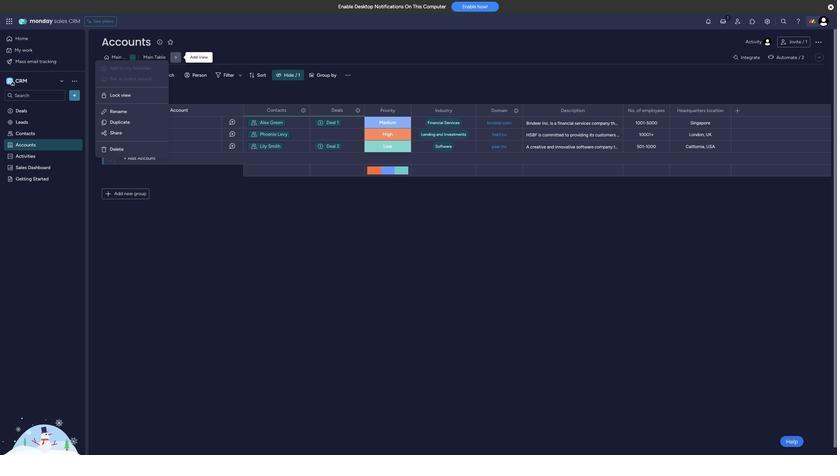 Task type: locate. For each thing, give the bounding box(es) containing it.
is
[[550, 121, 553, 126], [538, 133, 541, 138]]

svg image down svg image on the top left of page
[[251, 131, 257, 138]]

add new group
[[114, 191, 146, 197]]

2 horizontal spatial of
[[723, 133, 727, 138]]

svg image left deal 2
[[317, 143, 324, 150]]

person
[[192, 72, 207, 78]]

is right hsbf
[[538, 133, 541, 138]]

of left the ways
[[723, 133, 727, 138]]

0 vertical spatial crm
[[69, 17, 80, 25]]

view up "person"
[[200, 55, 210, 60]]

No. of employees field
[[626, 107, 667, 114]]

2 vertical spatial of
[[723, 133, 727, 138]]

christina overa image
[[818, 16, 829, 27]]

menu
[[95, 60, 169, 158]]

low
[[383, 144, 392, 149]]

other.
[[736, 145, 748, 150]]

Domain field
[[490, 107, 509, 114]]

add to my favorites menu item
[[101, 64, 163, 73]]

1 horizontal spatial 2
[[802, 55, 804, 60]]

main inside button
[[112, 54, 122, 60]]

main view button
[[101, 52, 138, 63]]

0 vertical spatial deal
[[327, 120, 336, 126]]

workspace options image
[[71, 78, 78, 84]]

1 horizontal spatial services
[[712, 121, 728, 126]]

plans
[[102, 18, 113, 24]]

workspace selection element
[[6, 77, 28, 86]]

column information image
[[514, 108, 519, 113]]

hide / 1
[[284, 72, 300, 78]]

0 horizontal spatial 2
[[337, 144, 339, 149]]

hsbf.co
[[492, 132, 507, 137]]

company
[[592, 121, 610, 126], [595, 145, 613, 150]]

mobile,
[[788, 133, 802, 138]]

Deals field
[[330, 107, 345, 114]]

a left 'financial'
[[554, 121, 557, 126]]

add for add view
[[191, 55, 199, 60]]

0 vertical spatial contacts
[[267, 107, 286, 113]]

1 horizontal spatial main
[[143, 54, 153, 60]]

pear.inc link
[[490, 144, 508, 149]]

/ for invite
[[802, 39, 804, 45]]

deal inside deal 2 element
[[327, 144, 336, 149]]

inc
[[137, 144, 143, 150]]

1 vertical spatial crm
[[15, 78, 27, 84]]

0 horizontal spatial crm
[[15, 78, 27, 84]]

singapore
[[691, 121, 710, 126]]

0 vertical spatial is
[[550, 121, 553, 126]]

hsbf is committed to providing its customers with the best possible experience, and offers a variety of ways to bank, including online, mobile, and in-branch.
[[526, 133, 831, 138]]

2 horizontal spatial a
[[705, 133, 707, 138]]

2 right automate
[[802, 55, 804, 60]]

home button
[[4, 33, 72, 44]]

my
[[125, 66, 132, 71]]

innovative
[[555, 145, 575, 150]]

1 horizontal spatial of
[[663, 121, 668, 126]]

2 view from the left
[[200, 55, 210, 60]]

1 horizontal spatial inc.
[[542, 121, 549, 126]]

to up the ways
[[729, 121, 733, 126]]

2 vertical spatial add
[[114, 191, 123, 197]]

0 horizontal spatial accounts
[[16, 142, 36, 148]]

0 vertical spatial account
[[115, 72, 133, 78]]

set as board default image
[[101, 76, 107, 83]]

and down committed
[[547, 145, 554, 150]]

a right offers
[[705, 133, 707, 138]]

2 horizontal spatial /
[[802, 39, 804, 45]]

1 horizontal spatial bindeer
[[526, 121, 541, 126]]

1
[[805, 39, 807, 45], [298, 72, 300, 78], [337, 120, 339, 126]]

crm right sales
[[69, 17, 80, 25]]

0 vertical spatial add
[[191, 55, 199, 60]]

arrow down image
[[236, 71, 244, 79]]

0 horizontal spatial with
[[617, 133, 625, 138]]

1 view from the left
[[123, 54, 133, 60]]

businesses.
[[764, 121, 786, 126]]

rename image
[[101, 109, 107, 115]]

contacts up green on the top
[[267, 107, 286, 113]]

svg image left deal 1
[[317, 120, 324, 126]]

+ Add Account text field
[[118, 155, 240, 163]]

deal down the deals field in the top of the page
[[327, 120, 336, 126]]

services
[[575, 121, 591, 126], [712, 121, 728, 126]]

deal 1
[[327, 120, 339, 126]]

1 inside button
[[805, 39, 807, 45]]

individuals
[[734, 121, 755, 126]]

0 horizontal spatial contacts
[[16, 131, 35, 136]]

lending
[[421, 132, 435, 137]]

customers
[[595, 133, 616, 138]]

dapulse close image
[[828, 4, 834, 11]]

enable left desktop
[[338, 4, 353, 10]]

Industry field
[[433, 107, 454, 114]]

and left in-
[[803, 133, 810, 138]]

sales dashboard
[[16, 165, 50, 170]]

sort button
[[246, 70, 270, 81]]

bindeer for bindeer inc.
[[126, 120, 142, 126]]

0 horizontal spatial main
[[112, 54, 122, 60]]

Companies field
[[113, 94, 152, 102]]

autopilot image
[[768, 53, 774, 61]]

0 horizontal spatial account
[[115, 72, 133, 78]]

0 horizontal spatial bindeer
[[126, 120, 142, 126]]

1 horizontal spatial account
[[170, 108, 188, 113]]

monday
[[30, 17, 53, 25]]

Description field
[[559, 107, 587, 114]]

help image
[[795, 18, 802, 25]]

company down customers
[[595, 145, 613, 150]]

0 vertical spatial 1
[[805, 39, 807, 45]]

public dashboard image
[[7, 164, 13, 171]]

with right usa
[[716, 145, 725, 150]]

lottie animation element
[[0, 388, 85, 456]]

2 horizontal spatial 1
[[805, 39, 807, 45]]

services up variety
[[712, 121, 728, 126]]

a left 'wide'
[[638, 121, 640, 126]]

option
[[0, 105, 85, 106]]

services up 'providing'
[[575, 121, 591, 126]]

1 main from the left
[[112, 54, 122, 60]]

main inside button
[[143, 54, 153, 60]]

1 vertical spatial is
[[538, 133, 541, 138]]

deals inside field
[[332, 107, 343, 113]]

1 right the hide
[[298, 72, 300, 78]]

/ right the hide
[[295, 72, 297, 78]]

1 deal from the top
[[327, 120, 336, 126]]

1 down the deals field in the top of the page
[[337, 120, 339, 126]]

contacts down leads
[[16, 131, 35, 136]]

1 for hide / 1
[[298, 72, 300, 78]]

now!
[[477, 4, 488, 9]]

1 vertical spatial contacts
[[16, 131, 35, 136]]

1 vertical spatial 1
[[298, 72, 300, 78]]

software
[[435, 144, 452, 149]]

and left offers
[[684, 133, 691, 138]]

monday sales crm
[[30, 17, 80, 25]]

lottie animation image
[[0, 388, 85, 456]]

deal down deal 1 element
[[327, 144, 336, 149]]

0 horizontal spatial enable
[[338, 4, 353, 10]]

list box
[[0, 104, 85, 275]]

2 down deal 1
[[337, 144, 339, 149]]

2 deal from the top
[[327, 144, 336, 149]]

/ inside button
[[802, 39, 804, 45]]

deals up leads
[[16, 108, 27, 114]]

column information image right the deals field in the top of the page
[[355, 108, 361, 113]]

of right range at the top of page
[[663, 121, 668, 126]]

menu containing add to my favorites
[[95, 60, 169, 158]]

angle down image
[[139, 73, 142, 78]]

view inside button
[[123, 54, 133, 60]]

add to my favorites image
[[101, 65, 107, 72]]

1 vertical spatial account
[[170, 108, 188, 113]]

0 horizontal spatial view
[[123, 54, 133, 60]]

of right no.
[[637, 108, 641, 113]]

main for main table
[[143, 54, 153, 60]]

1 horizontal spatial /
[[799, 55, 801, 60]]

options image inside main view button
[[128, 55, 137, 59]]

enable now!
[[462, 4, 488, 9]]

bindeer for bindeer inc. is a financial services company that provides a wide range of banking and investing services to individuals and businesses.
[[526, 121, 541, 126]]

main view
[[112, 54, 133, 60]]

tracking
[[39, 59, 56, 64]]

range
[[651, 121, 662, 126]]

inc. for bindeer inc.
[[143, 120, 151, 126]]

add up new account
[[110, 66, 119, 71]]

svg image inside deal 1 element
[[317, 120, 324, 126]]

pear.inc
[[492, 144, 507, 149]]

share image
[[101, 130, 107, 137]]

/ right automate
[[799, 55, 801, 60]]

view for main view
[[123, 54, 133, 60]]

high
[[383, 132, 393, 137]]

2
[[802, 55, 804, 60], [337, 144, 339, 149]]

work
[[22, 47, 32, 53]]

is up committed
[[550, 121, 553, 126]]

add up person popup button
[[191, 55, 199, 60]]

svg image inside deal 2 element
[[317, 143, 324, 150]]

headquarters location
[[677, 108, 724, 113]]

committed
[[542, 133, 564, 138]]

offers
[[692, 133, 704, 138]]

accounts up activities
[[16, 142, 36, 148]]

svg image inside lily smith 'element'
[[251, 143, 257, 150]]

options image
[[128, 55, 137, 59], [355, 105, 360, 116], [402, 105, 406, 116], [513, 105, 518, 116], [660, 105, 665, 116], [722, 105, 726, 116], [93, 126, 98, 143], [93, 139, 98, 155]]

Headquarters location field
[[676, 107, 725, 114]]

london,
[[689, 132, 705, 137]]

pear
[[126, 144, 136, 150]]

mass
[[15, 59, 26, 64]]

accounts up main view
[[102, 34, 151, 49]]

invite members image
[[735, 18, 741, 25]]

options image left duplicate image
[[93, 119, 99, 125]]

svg image inside phoenix levy element
[[251, 131, 257, 138]]

branch.
[[816, 133, 831, 138]]

priority
[[380, 108, 395, 113]]

set
[[110, 76, 117, 82]]

1 horizontal spatial deals
[[332, 107, 343, 113]]

1 vertical spatial that
[[614, 145, 622, 150]]

1000
[[646, 144, 656, 149]]

0 horizontal spatial deals
[[16, 108, 27, 114]]

2 main from the left
[[143, 54, 153, 60]]

main for main view
[[112, 54, 122, 60]]

enable left now!
[[462, 4, 476, 9]]

1 vertical spatial 2
[[337, 144, 339, 149]]

svg image for lily smith
[[251, 143, 257, 150]]

1 horizontal spatial view
[[200, 55, 210, 60]]

enable
[[338, 4, 353, 10], [462, 4, 476, 9]]

add inside 'button'
[[114, 191, 123, 197]]

column information image right contacts field
[[301, 108, 306, 113]]

deal for deal 1
[[327, 120, 336, 126]]

new account button
[[101, 70, 135, 81]]

to left my
[[120, 66, 124, 71]]

enable inside button
[[462, 4, 476, 9]]

2 column information image from the left
[[355, 108, 361, 113]]

builds
[[623, 145, 634, 150]]

new account
[[104, 72, 133, 78]]

deal
[[327, 120, 336, 126], [327, 144, 336, 149]]

column information image
[[301, 108, 306, 113], [355, 108, 361, 113]]

10001+
[[639, 132, 654, 137]]

deals up deal 1
[[332, 107, 343, 113]]

deal inside deal 1 element
[[327, 120, 336, 126]]

1 column information image from the left
[[301, 108, 306, 113]]

inc. up committed
[[542, 121, 549, 126]]

to down 'financial'
[[565, 133, 569, 138]]

rename
[[110, 109, 127, 115]]

Priority field
[[379, 107, 397, 114]]

svg image for deal 2
[[317, 143, 324, 150]]

possible
[[644, 133, 660, 138]]

creative
[[530, 145, 546, 150]]

0 vertical spatial /
[[802, 39, 804, 45]]

account inside button
[[115, 72, 133, 78]]

bindeer down rename
[[126, 120, 142, 126]]

sales
[[16, 165, 27, 170]]

svg image
[[317, 120, 324, 126], [251, 131, 257, 138], [251, 143, 257, 150], [317, 143, 324, 150]]

crm right workspace icon
[[15, 78, 27, 84]]

2 services from the left
[[712, 121, 728, 126]]

0 horizontal spatial 1
[[298, 72, 300, 78]]

1 horizontal spatial column information image
[[355, 108, 361, 113]]

inc. right duplicate
[[143, 120, 151, 126]]

and up including
[[756, 121, 763, 126]]

deal 1 element
[[314, 119, 342, 127]]

with left the
[[617, 133, 625, 138]]

including
[[755, 133, 773, 138]]

2 vertical spatial /
[[295, 72, 297, 78]]

Accounts field
[[100, 34, 153, 49]]

add for add to my favorites
[[110, 66, 119, 71]]

of inside field
[[637, 108, 641, 113]]

1 horizontal spatial with
[[716, 145, 725, 150]]

hide
[[284, 72, 294, 78]]

1 horizontal spatial accounts
[[102, 34, 151, 49]]

options image
[[814, 38, 822, 46], [71, 92, 78, 99], [300, 105, 305, 116], [93, 119, 99, 125]]

0 horizontal spatial column information image
[[301, 108, 306, 113]]

and right lending
[[436, 132, 443, 137]]

options image right contacts field
[[300, 105, 305, 116]]

0 vertical spatial of
[[637, 108, 641, 113]]

main left table
[[143, 54, 153, 60]]

bindeer up hsbf
[[526, 121, 541, 126]]

see
[[93, 18, 101, 24]]

lock
[[110, 93, 120, 98]]

1 vertical spatial /
[[799, 55, 801, 60]]

to
[[120, 66, 124, 71], [729, 121, 733, 126], [565, 133, 569, 138], [739, 133, 743, 138], [654, 145, 658, 150]]

public board image
[[7, 176, 13, 182]]

board
[[124, 76, 136, 82]]

headquarters
[[677, 108, 706, 113]]

0 horizontal spatial a
[[554, 121, 557, 126]]

c
[[8, 78, 11, 84]]

this
[[413, 4, 422, 10]]

group
[[317, 72, 330, 78]]

0 horizontal spatial services
[[575, 121, 591, 126]]

bindeer
[[126, 120, 142, 126], [526, 121, 541, 126]]

company up customers
[[592, 121, 610, 126]]

/ right invite
[[802, 39, 804, 45]]

0 horizontal spatial /
[[295, 72, 297, 78]]

0 horizontal spatial of
[[637, 108, 641, 113]]

0 horizontal spatial inc.
[[143, 120, 151, 126]]

enable for enable now!
[[462, 4, 476, 9]]

main up add to my favorites at the left of page
[[112, 54, 122, 60]]

that left builds
[[614, 145, 622, 150]]

notifications image
[[705, 18, 712, 25]]

1 vertical spatial deal
[[327, 144, 336, 149]]

1 horizontal spatial contacts
[[267, 107, 286, 113]]

connect
[[683, 145, 699, 150]]

1 horizontal spatial 1
[[337, 120, 339, 126]]

svg image left the lily
[[251, 143, 257, 150]]

1 horizontal spatial enable
[[462, 4, 476, 9]]

1 for invite / 1
[[805, 39, 807, 45]]

contacts
[[267, 107, 286, 113], [16, 131, 35, 136]]

view up my
[[123, 54, 133, 60]]

uk
[[706, 132, 712, 137]]

1 right invite
[[805, 39, 807, 45]]

that left provides
[[611, 121, 619, 126]]

add inside menu item
[[110, 66, 119, 71]]

options image up 'collapse board header' image at the right of the page
[[814, 38, 822, 46]]

getting
[[16, 176, 32, 182]]

1 vertical spatial add
[[110, 66, 119, 71]]

alex
[[260, 120, 269, 126]]

apps image
[[749, 18, 756, 25]]

phoenix
[[260, 132, 277, 137]]

add left new
[[114, 191, 123, 197]]

bindeer.com link
[[486, 120, 513, 125]]



Task type: vqa. For each thing, say whether or not it's contained in the screenshot.
the Contacts in list box
yes



Task type: describe. For each thing, give the bounding box(es) containing it.
duplicate image
[[101, 119, 107, 126]]

favorites
[[133, 66, 151, 71]]

lily smith element
[[248, 143, 283, 151]]

deals inside list box
[[16, 108, 27, 114]]

integrate
[[741, 55, 760, 60]]

/ for automate
[[799, 55, 801, 60]]

1001-
[[636, 121, 647, 126]]

add new group button
[[102, 189, 149, 200]]

enable for enable desktop notifications on this computer
[[338, 4, 353, 10]]

0 vertical spatial that
[[611, 121, 619, 126]]

enable now! button
[[451, 2, 499, 12]]

phoenix levy
[[260, 132, 287, 137]]

/ for hide
[[295, 72, 297, 78]]

inbox image
[[720, 18, 727, 25]]

to right the ways
[[739, 133, 743, 138]]

levy
[[278, 132, 287, 137]]

companies
[[115, 94, 151, 102]]

new
[[104, 72, 114, 78]]

501-1000
[[637, 144, 656, 149]]

emails settings image
[[764, 18, 771, 25]]

pear inc
[[126, 144, 143, 150]]

see plans
[[93, 18, 113, 24]]

1 vertical spatial company
[[595, 145, 613, 150]]

Search in workspace field
[[14, 92, 56, 99]]

Contacts field
[[265, 107, 288, 114]]

my
[[15, 47, 21, 53]]

1 horizontal spatial crm
[[69, 17, 80, 25]]

bindeer.com
[[487, 120, 512, 125]]

contacts inside field
[[267, 107, 286, 113]]

my work button
[[4, 45, 72, 56]]

bank,
[[744, 133, 754, 138]]

show board description image
[[156, 39, 164, 45]]

help button
[[780, 437, 804, 448]]

to left the help at the right
[[654, 145, 658, 150]]

my work
[[15, 47, 32, 53]]

0 vertical spatial 2
[[802, 55, 804, 60]]

activity button
[[743, 37, 775, 47]]

variety
[[708, 133, 721, 138]]

its
[[590, 133, 594, 138]]

add to favorites image
[[167, 39, 174, 45]]

collapse board header image
[[817, 55, 822, 60]]

dashboard
[[28, 165, 50, 170]]

person button
[[182, 70, 211, 81]]

smith
[[268, 144, 280, 149]]

home
[[15, 36, 28, 41]]

providing
[[570, 133, 589, 138]]

crm inside workspace selection element
[[15, 78, 27, 84]]

invite / 1
[[790, 39, 807, 45]]

bindeer inc.
[[126, 120, 151, 126]]

add for add new group
[[114, 191, 123, 197]]

group by button
[[306, 70, 340, 81]]

no.
[[628, 108, 635, 113]]

lending and investments
[[421, 132, 466, 137]]

deal for deal 2
[[327, 144, 336, 149]]

california, usa
[[686, 144, 715, 149]]

a
[[526, 145, 529, 150]]

1 image
[[725, 14, 731, 21]]

email
[[27, 59, 38, 64]]

column information image for contacts
[[301, 108, 306, 113]]

svg image
[[251, 120, 257, 126]]

people
[[669, 145, 682, 150]]

1 vertical spatial of
[[663, 121, 668, 126]]

1 horizontal spatial a
[[638, 121, 640, 126]]

services
[[444, 121, 460, 125]]

industry
[[435, 108, 452, 113]]

set as board default menu item
[[101, 75, 163, 83]]

list box containing deals
[[0, 104, 85, 275]]

medium
[[379, 120, 396, 126]]

0 vertical spatial accounts
[[102, 34, 151, 49]]

1 services from the left
[[575, 121, 591, 126]]

Search field
[[158, 71, 178, 80]]

0 vertical spatial with
[[617, 133, 625, 138]]

search everything image
[[780, 18, 787, 25]]

inc. for bindeer inc. is a financial services company that provides a wide range of banking and investing services to individuals and businesses.
[[542, 121, 549, 126]]

0 vertical spatial company
[[592, 121, 610, 126]]

and right banking
[[685, 121, 692, 126]]

column information image for deals
[[355, 108, 361, 113]]

financial
[[428, 121, 443, 125]]

ways
[[728, 133, 738, 138]]

best
[[634, 133, 643, 138]]

invite
[[790, 39, 801, 45]]

filter button
[[213, 70, 244, 81]]

deal 2 element
[[314, 143, 342, 151]]

alex green element
[[248, 119, 286, 127]]

enable desktop notifications on this computer
[[338, 4, 446, 10]]

lock view image
[[101, 92, 107, 99]]

solutions
[[635, 145, 653, 150]]

see plans button
[[84, 16, 116, 26]]

0 horizontal spatial is
[[538, 133, 541, 138]]

add view image
[[175, 55, 177, 60]]

virtually
[[700, 145, 715, 150]]

main table
[[143, 54, 166, 60]]

domain
[[491, 108, 507, 113]]

delete image
[[101, 146, 107, 153]]

leads
[[16, 119, 28, 125]]

getting started
[[16, 176, 49, 182]]

automate / 2
[[777, 55, 804, 60]]

select product image
[[6, 18, 13, 25]]

phoenix levy element
[[248, 131, 290, 139]]

default
[[137, 76, 152, 82]]

workspace image
[[6, 78, 13, 85]]

group
[[134, 191, 146, 197]]

1 vertical spatial accounts
[[16, 142, 36, 148]]

financial services
[[428, 121, 460, 125]]

online,
[[774, 133, 787, 138]]

set as board default
[[110, 76, 152, 82]]

2 vertical spatial 1
[[337, 120, 339, 126]]

1 horizontal spatial is
[[550, 121, 553, 126]]

financial
[[558, 121, 574, 126]]

lily
[[260, 144, 267, 149]]

activities
[[16, 153, 35, 159]]

view for add view
[[200, 55, 210, 60]]

each
[[726, 145, 735, 150]]

svg image for deal 1
[[317, 120, 324, 126]]

by
[[331, 72, 336, 78]]

usa
[[706, 144, 715, 149]]

banking
[[669, 121, 684, 126]]

group by
[[317, 72, 336, 78]]

1 vertical spatial with
[[716, 145, 725, 150]]

501-
[[637, 144, 646, 149]]

investing
[[693, 121, 711, 126]]

options image down workspace options image
[[71, 92, 78, 99]]

sales
[[54, 17, 67, 25]]

started
[[33, 176, 49, 182]]

dapulse integrations image
[[733, 55, 738, 60]]

menu image
[[344, 72, 351, 79]]

a creative and innovative software company that builds solutions to help people connect virtually with each other.
[[526, 145, 748, 150]]

to inside menu item
[[120, 66, 124, 71]]

svg image for phoenix levy
[[251, 131, 257, 138]]



